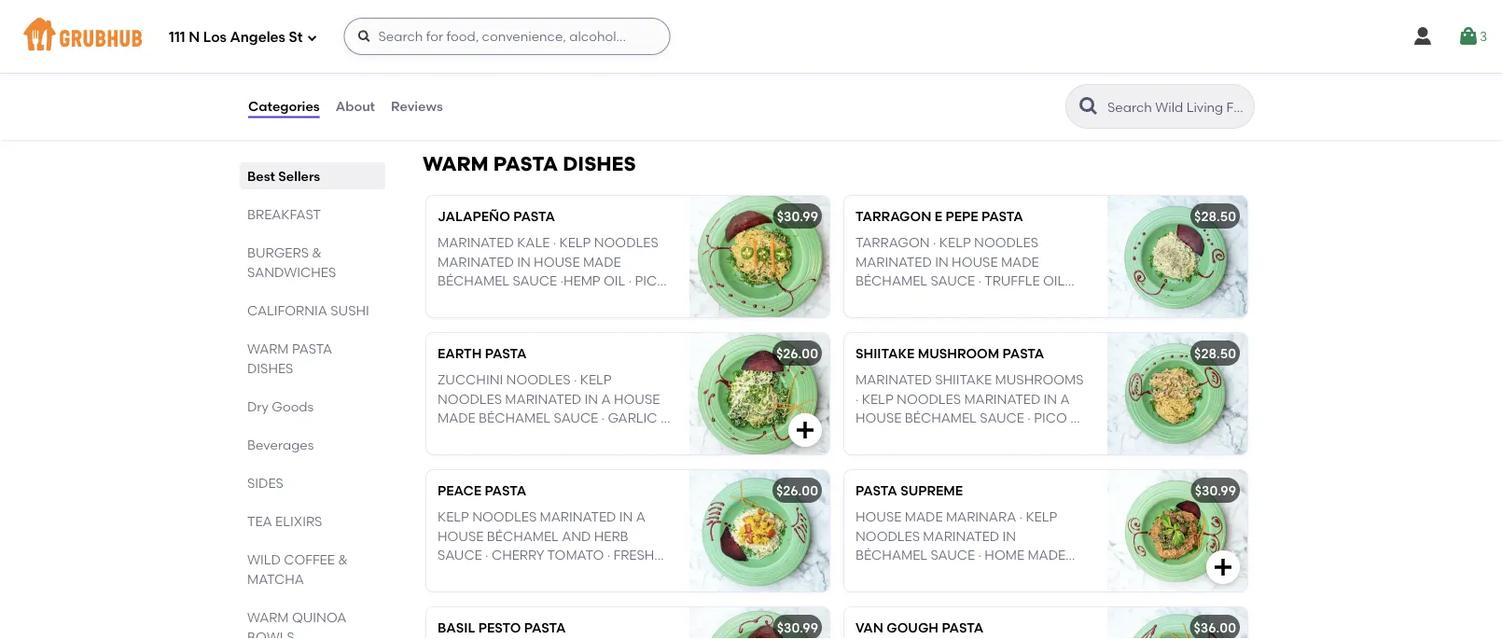 Task type: vqa. For each thing, say whether or not it's contained in the screenshot.
the leftmost $8.39
no



Task type: locate. For each thing, give the bounding box(es) containing it.
1 horizontal spatial &
[[338, 551, 348, 567]]

2 $26.00 from the top
[[776, 483, 818, 499]]

1 vertical spatial warm
[[247, 341, 289, 356]]

macadamia
[[438, 32, 520, 48]]

3
[[1480, 28, 1487, 44]]

$26.00 for earth pasta
[[776, 346, 818, 362]]

warm inside "warm quinoa bowls"
[[247, 609, 289, 625]]

california sushi
[[247, 302, 369, 318]]

about
[[336, 98, 375, 114]]

brazil
[[489, 566, 534, 582]]

jalapeño pasta image
[[690, 196, 829, 318]]

111 n los angeles st
[[169, 29, 303, 46]]

warm pasta dishes down california on the left
[[247, 341, 332, 376]]

svg image
[[1412, 25, 1434, 48], [1457, 25, 1480, 48], [794, 419, 816, 442], [1212, 556, 1234, 579]]

0 vertical spatial $26.00
[[776, 346, 818, 362]]

peace
[[438, 483, 481, 499]]

& inside burgers & sandwiches
[[312, 244, 322, 260]]

· right rice
[[654, 32, 657, 48]]

& right coffee
[[338, 551, 348, 567]]

svg image
[[357, 29, 372, 44], [306, 32, 318, 43]]

& up sandwiches
[[312, 244, 322, 260]]

$36.00
[[1194, 620, 1236, 636]]

0 vertical spatial $30.99
[[777, 209, 818, 225]]

$30.99
[[777, 209, 818, 225], [1195, 483, 1236, 499], [777, 620, 818, 636]]

0 vertical spatial &
[[312, 244, 322, 260]]

kelp noodles marinated in a house béchamel and herb sauce · cherry tomato · fresh herbs · brazil nut parmesan ˆ side salad
[[438, 510, 654, 601]]

coffee
[[284, 551, 335, 567]]

tarragon e pepe pasta
[[856, 209, 1023, 225]]

bowls
[[247, 629, 295, 639]]

dishes
[[563, 152, 636, 176], [247, 360, 293, 376]]

st
[[289, 29, 303, 46]]

and
[[562, 528, 591, 544]]

· down 'macadamia'
[[508, 51, 512, 67]]

sides tab
[[247, 473, 378, 493]]

best
[[247, 168, 275, 184]]

matcha
[[247, 571, 304, 587]]

$26.00
[[776, 346, 818, 362], [776, 483, 818, 499]]

sandwiches
[[247, 264, 336, 280]]

1 $28.50 from the top
[[1194, 209, 1236, 225]]

pasta
[[493, 152, 558, 176], [513, 209, 555, 225], [982, 209, 1023, 225], [292, 341, 332, 356], [485, 346, 527, 362], [1003, 346, 1044, 362], [485, 483, 526, 499], [856, 483, 897, 499], [524, 620, 566, 636], [942, 620, 984, 636]]

warm
[[423, 152, 489, 176], [247, 341, 289, 356], [247, 609, 289, 625]]

0 vertical spatial warm
[[423, 152, 489, 176]]

shiitake mushroom pasta
[[856, 346, 1044, 362]]

n
[[189, 29, 200, 46]]

los
[[203, 29, 227, 46]]

reviews
[[391, 98, 443, 114]]

pepe
[[946, 209, 978, 225]]

warm quinoa bowls
[[247, 609, 346, 639]]

van gough pasta image
[[1108, 608, 1247, 639]]

search icon image
[[1078, 95, 1100, 118]]

1 horizontal spatial dishes
[[563, 152, 636, 176]]

warm inside warm pasta dishes
[[247, 341, 289, 356]]

pasta down california sushi tab
[[292, 341, 332, 356]]

fresh
[[613, 547, 654, 563]]

warm up bowls
[[247, 609, 289, 625]]

warm up jalapeño
[[423, 152, 489, 176]]

main navigation navigation
[[0, 0, 1502, 73]]

burgers
[[247, 244, 309, 260]]

basil pesto pasta
[[438, 620, 566, 636]]

kelp
[[438, 510, 469, 525]]

pasta right earth
[[485, 346, 527, 362]]

$28.50
[[1194, 209, 1236, 225], [1194, 346, 1236, 362]]

1 vertical spatial $28.50
[[1194, 346, 1236, 362]]

rice
[[621, 32, 651, 48]]

1 $26.00 from the top
[[776, 346, 818, 362]]

tomato
[[547, 547, 604, 563]]

warm quinoa bowls tab
[[247, 607, 378, 639]]

california
[[247, 302, 327, 318]]

shiitake
[[856, 346, 915, 362]]

pasta supreme
[[856, 483, 963, 499]]

warm down california on the left
[[247, 341, 289, 356]]

pasta right "gough"
[[942, 620, 984, 636]]

0 horizontal spatial &
[[312, 244, 322, 260]]

2 vertical spatial warm
[[247, 609, 289, 625]]

quinoa
[[292, 609, 346, 625]]

1 vertical spatial $26.00
[[776, 483, 818, 499]]

pasta inside warm pasta dishes
[[292, 341, 332, 356]]

1 vertical spatial &
[[338, 551, 348, 567]]

warm pasta dishes up jalapeño pasta
[[423, 152, 636, 176]]

$30.99 for pasta
[[777, 209, 818, 225]]

elixirs
[[275, 513, 322, 529]]

salad
[[469, 585, 513, 601]]

0 vertical spatial $28.50
[[1194, 209, 1236, 225]]

1 vertical spatial warm pasta dishes
[[247, 341, 332, 376]]

tea elixirs tab
[[247, 511, 378, 531]]

jalapeño pasta
[[438, 209, 555, 225]]

gough
[[887, 620, 939, 636]]

warm pasta dishes
[[423, 152, 636, 176], [247, 341, 332, 376]]

categories
[[248, 98, 320, 114]]

basil pesto pasta image
[[690, 608, 829, 639]]

svg image inside 3 button
[[1457, 25, 1480, 48]]

2 $28.50 from the top
[[1194, 346, 1236, 362]]

supreme
[[901, 483, 963, 499]]

about button
[[335, 73, 376, 140]]

1 horizontal spatial warm pasta dishes
[[423, 152, 636, 176]]

1 vertical spatial $30.99
[[1195, 483, 1236, 499]]

·
[[654, 32, 657, 48], [508, 51, 512, 67], [485, 547, 489, 563], [607, 547, 610, 563], [483, 566, 486, 582]]

Search for food, convenience, alcohol... search field
[[344, 18, 670, 55]]

peace pasta
[[438, 483, 526, 499]]

california sushi tab
[[247, 300, 378, 320]]

&
[[312, 244, 322, 260], [338, 551, 348, 567]]

111
[[169, 29, 185, 46]]

reviews button
[[390, 73, 444, 140]]

warm for 'warm pasta dishes' tab
[[247, 341, 289, 356]]

shiitake mushroom pasta image
[[1108, 333, 1247, 455]]

0 horizontal spatial warm pasta dishes
[[247, 341, 332, 376]]

$28.50 for tarragon e pepe pasta
[[1194, 209, 1236, 225]]

$28.50 for shiitake mushroom pasta
[[1194, 346, 1236, 362]]

dry goods
[[247, 398, 314, 414]]

$30.99 for supreme
[[1195, 483, 1236, 499]]

pasta supreme image
[[1108, 471, 1247, 592]]

1 vertical spatial dishes
[[247, 360, 293, 376]]

herbs
[[438, 566, 480, 582]]

0 horizontal spatial dishes
[[247, 360, 293, 376]]

angeles
[[230, 29, 285, 46]]



Task type: describe. For each thing, give the bounding box(es) containing it.
avo
[[438, 5, 466, 21]]

· down herb
[[607, 547, 610, 563]]

cauliflower
[[524, 32, 617, 48]]

van gough pasta
[[856, 620, 984, 636]]

avocado
[[438, 51, 505, 67]]

pasta right "pesto"
[[524, 620, 566, 636]]

pesto
[[478, 620, 521, 636]]

mushroom
[[918, 346, 999, 362]]

sauce
[[438, 547, 482, 563]]

0 vertical spatial warm pasta dishes
[[423, 152, 636, 176]]

nut
[[537, 566, 565, 582]]

warm for warm quinoa bowls tab
[[247, 609, 289, 625]]

tarragon
[[856, 209, 932, 225]]

pasta right mushroom
[[1003, 346, 1044, 362]]

avo roll image
[[690, 0, 829, 114]]

· up salad on the bottom of the page
[[483, 566, 486, 582]]

breakfast
[[247, 206, 321, 222]]

tea elixirs
[[247, 513, 322, 529]]

beverages tab
[[247, 435, 378, 454]]

cherry
[[492, 547, 544, 563]]

earth pasta
[[438, 346, 527, 362]]

best sellers tab
[[247, 166, 378, 186]]

warm pasta dishes inside tab
[[247, 341, 332, 376]]

burgers & sandwiches tab
[[247, 243, 378, 282]]

peace pasta image
[[690, 471, 829, 592]]

Search Wild Living Foods search field
[[1106, 98, 1248, 116]]

béchamel
[[487, 528, 559, 544]]

basil
[[438, 620, 475, 636]]

· right sauce
[[485, 547, 489, 563]]

house
[[438, 528, 484, 544]]

herb
[[594, 528, 628, 544]]

breakfast tab
[[247, 204, 378, 224]]

pasta right pepe
[[982, 209, 1023, 225]]

parmesan
[[568, 566, 640, 582]]

side
[[438, 585, 466, 601]]

earth pasta image
[[690, 333, 829, 455]]

dishes inside warm pasta dishes
[[247, 360, 293, 376]]

dry goods tab
[[247, 397, 378, 416]]

sushi
[[331, 302, 369, 318]]

earth
[[438, 346, 482, 362]]

wild coffee & matcha
[[247, 551, 348, 587]]

pasta up noodles at the left bottom of the page
[[485, 483, 526, 499]]

marinated
[[540, 510, 616, 525]]

avo roll
[[438, 5, 503, 21]]

pasta up jalapeño pasta
[[493, 152, 558, 176]]

beverages
[[247, 437, 314, 453]]

sellers
[[278, 168, 320, 184]]

macadamia cauliflower rice · avocado · cucumber
[[438, 32, 657, 67]]

in
[[619, 510, 633, 525]]

noodles
[[472, 510, 537, 525]]

pasta right jalapeño
[[513, 209, 555, 225]]

sides
[[247, 475, 284, 491]]

jalapeño
[[438, 209, 510, 225]]

warm pasta dishes tab
[[247, 339, 378, 378]]

roll
[[469, 5, 503, 21]]

0 horizontal spatial svg image
[[306, 32, 318, 43]]

burgers & sandwiches
[[247, 244, 336, 280]]

ˆ
[[643, 566, 649, 582]]

a
[[636, 510, 645, 525]]

dry
[[247, 398, 269, 414]]

categories button
[[247, 73, 321, 140]]

1 horizontal spatial svg image
[[357, 29, 372, 44]]

2 vertical spatial $30.99
[[777, 620, 818, 636]]

wild coffee & matcha tab
[[247, 550, 378, 589]]

wild
[[247, 551, 281, 567]]

pasta left supreme at the bottom of the page
[[856, 483, 897, 499]]

cucumber
[[515, 51, 591, 67]]

goods
[[272, 398, 314, 414]]

best sellers
[[247, 168, 320, 184]]

tarragon e pepe pasta image
[[1108, 196, 1247, 318]]

3 button
[[1457, 20, 1487, 53]]

& inside wild coffee & matcha
[[338, 551, 348, 567]]

0 vertical spatial dishes
[[563, 152, 636, 176]]

e
[[935, 209, 942, 225]]

van
[[856, 620, 883, 636]]

$26.00 for peace pasta
[[776, 483, 818, 499]]

tea
[[247, 513, 272, 529]]



